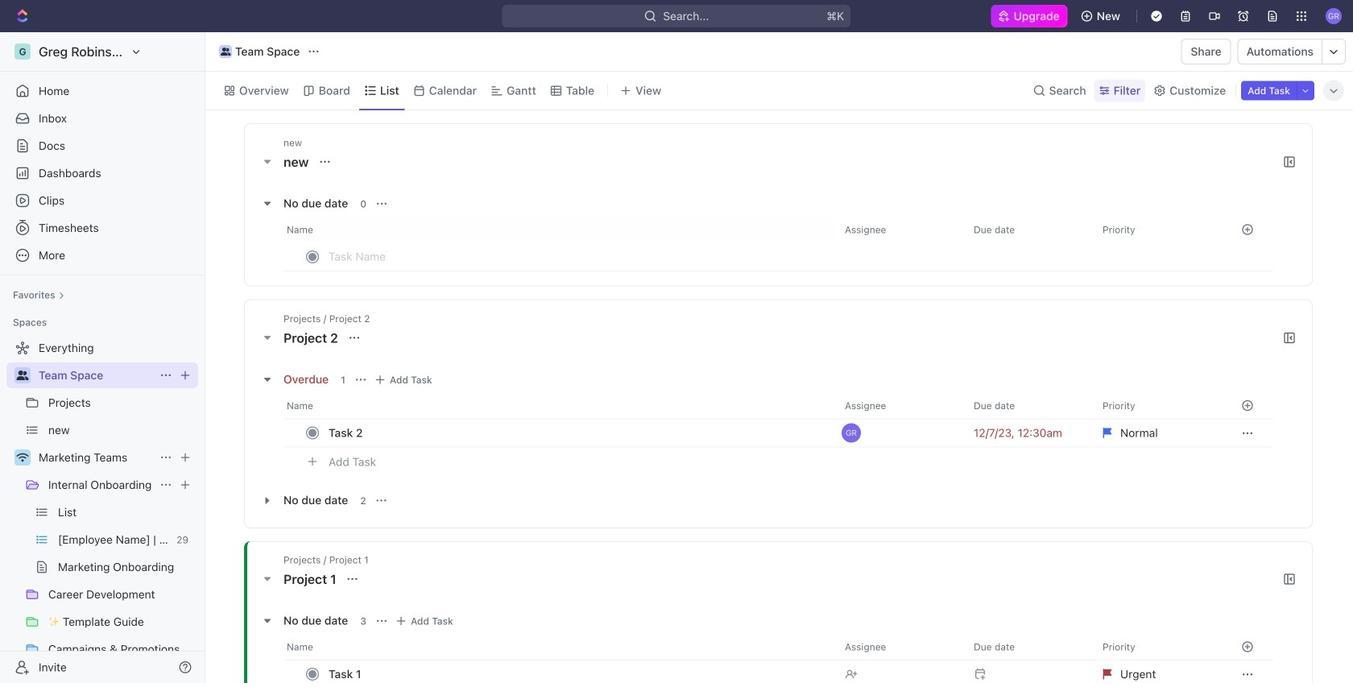 Task type: locate. For each thing, give the bounding box(es) containing it.
tree
[[6, 335, 198, 683]]

user group image
[[221, 48, 231, 56]]

Task Name text field
[[329, 243, 799, 269]]

user group image
[[17, 371, 29, 380]]

greg robinson's workspace, , element
[[15, 44, 31, 60]]

wifi image
[[17, 453, 29, 462]]



Task type: describe. For each thing, give the bounding box(es) containing it.
sidebar navigation
[[0, 32, 209, 683]]

tree inside sidebar navigation
[[6, 335, 198, 683]]



Task type: vqa. For each thing, say whether or not it's contained in the screenshot.
Task Name text field
yes



